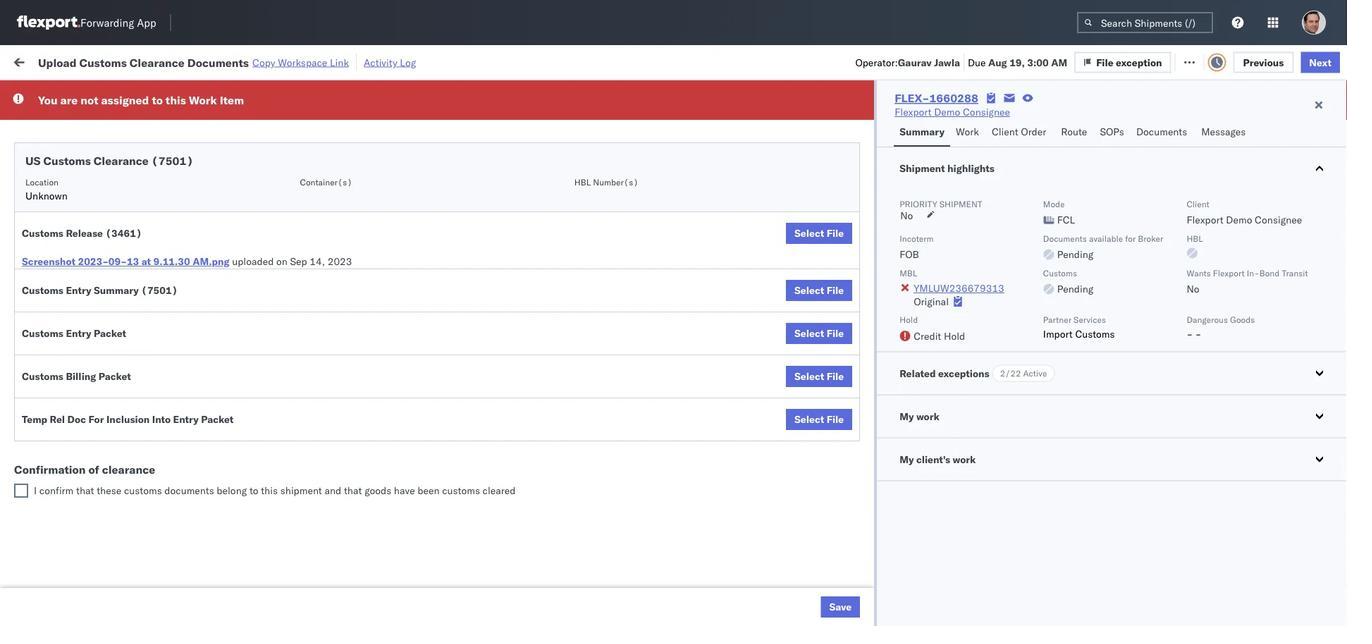 Task type: locate. For each thing, give the bounding box(es) containing it.
confirm
[[32, 389, 68, 401], [32, 420, 68, 432]]

2 pending from the top
[[1058, 283, 1094, 295]]

mbl/mawb
[[1017, 115, 1066, 126]]

0 vertical spatial my work
[[14, 51, 77, 71]]

4 test123456 from the top
[[1017, 266, 1077, 278]]

appointment up us customs clearance (7501)
[[116, 141, 173, 153]]

file for customs release (3461)
[[827, 227, 844, 239]]

0 vertical spatial work
[[153, 55, 178, 67]]

flex-1893174 button
[[800, 448, 899, 468], [800, 448, 899, 468]]

0 vertical spatial mode
[[457, 115, 478, 126]]

est, for 7:00 pm est, dec 23, 2022
[[282, 390, 303, 402]]

1 vertical spatial my
[[900, 410, 914, 422]]

1 horizontal spatial that
[[344, 484, 362, 497]]

8 schedule from the top
[[32, 451, 74, 463]]

save button
[[821, 597, 860, 618]]

flex-
[[895, 91, 930, 105], [823, 141, 853, 154], [823, 172, 853, 185], [823, 203, 853, 216], [823, 234, 853, 247], [823, 266, 853, 278], [823, 297, 853, 309], [823, 328, 853, 340], [823, 359, 853, 371], [823, 390, 853, 402], [823, 421, 853, 433], [823, 452, 853, 464], [823, 483, 853, 495], [823, 514, 853, 526], [823, 545, 853, 557], [823, 576, 853, 588], [823, 607, 853, 619]]

these
[[97, 484, 122, 497]]

11 resize handle column header from the left
[[1322, 109, 1339, 626]]

select file for customs billing packet
[[795, 370, 844, 383]]

2 schedule delivery appointment button from the top
[[32, 233, 173, 249]]

operator:
[[856, 56, 898, 68]]

related exceptions
[[900, 367, 990, 379]]

1 account from the top
[[723, 576, 761, 588]]

2130387 down 1662119
[[853, 576, 896, 588]]

lhuu7894563, down 'credit hold'
[[920, 358, 993, 371]]

1 vertical spatial savant
[[1236, 390, 1267, 402]]

omkar savant down dangerous goods - -
[[1204, 390, 1267, 402]]

4 resize handle column header from the left
[[530, 109, 547, 626]]

resize handle column header for mbl/mawb numbers
[[1180, 109, 1197, 626]]

hbl up wants
[[1187, 233, 1204, 244]]

1 resize handle column header from the left
[[214, 109, 231, 626]]

from for second schedule pickup from los angeles, ca button
[[110, 203, 130, 215]]

schedule delivery appointment up us customs clearance (7501)
[[32, 141, 173, 153]]

4 schedule from the top
[[32, 234, 74, 246]]

from right of
[[110, 451, 130, 463]]

3 5, from the top
[[327, 203, 337, 216]]

schedule up "confirm"
[[32, 451, 74, 463]]

numbers
[[1069, 115, 1103, 126], [920, 121, 955, 132]]

pickup for ceau7522281, hlxu6269489, hlxu8034992's schedule pickup from los angeles, ca button
[[77, 172, 107, 184]]

2:59 for 2nd schedule pickup from los angeles, ca link from the top
[[240, 203, 261, 216]]

ocean fcl for confirm pickup from los angeles, ca link
[[457, 390, 506, 402]]

select file
[[795, 227, 844, 239], [795, 284, 844, 297], [795, 327, 844, 340], [795, 370, 844, 383], [795, 413, 844, 426]]

container numbers
[[920, 110, 958, 132]]

activity log button
[[364, 54, 416, 71]]

gaurav up flex-1660288
[[898, 56, 932, 68]]

sep
[[290, 255, 307, 268]]

1 horizontal spatial numbers
[[1069, 115, 1103, 126]]

: up deadline button
[[324, 87, 327, 98]]

schedule pickup from los angeles, ca link down 'upload customs clearance documents' button
[[32, 326, 206, 340]]

for
[[88, 413, 104, 426]]

3 schedule delivery appointment from the top
[[32, 358, 173, 370]]

schedule delivery appointment down of
[[32, 482, 173, 494]]

file exception
[[1107, 55, 1173, 67], [1097, 56, 1163, 68]]

1 schedule pickup from los angeles, ca from the top
[[32, 172, 206, 184]]

schedule pickup from los angeles, ca button up customs entry summary (7501)
[[32, 264, 206, 280]]

jan left goods
[[311, 483, 327, 495]]

customs entry packet
[[22, 327, 126, 340]]

schedule delivery appointment link for 2nd "schedule delivery appointment" button from the bottom of the page
[[32, 357, 173, 371]]

select file button for customs entry packet
[[786, 323, 853, 344]]

file for customs entry summary (7501)
[[827, 284, 844, 297]]

flex-2130387 down flex-1893174
[[823, 483, 896, 495]]

4 schedule pickup from los angeles, ca link from the top
[[32, 326, 206, 340]]

to right assigned
[[152, 93, 163, 107]]

0 horizontal spatial hold
[[900, 315, 918, 325]]

2023 for 28,
[[347, 576, 372, 588]]

2023
[[328, 255, 352, 268], [347, 483, 372, 495], [347, 576, 372, 588]]

0 horizontal spatial on
[[276, 255, 288, 268]]

schedule pickup from los angeles, ca link
[[32, 171, 206, 185], [32, 202, 206, 216], [32, 264, 206, 278], [32, 326, 206, 340], [32, 450, 206, 464]]

1 omkar savant from the top
[[1204, 203, 1267, 216]]

0 vertical spatial account
[[723, 576, 761, 588]]

5 select from the top
[[795, 413, 825, 426]]

schedule pickup from los angeles, ca link up (3461)
[[32, 202, 206, 216]]

1 horizontal spatial :
[[324, 87, 327, 98]]

0 horizontal spatial demo
[[935, 106, 961, 118]]

2 schedule from the top
[[32, 172, 74, 184]]

hbl left number(s)
[[575, 177, 591, 187]]

0 vertical spatial on
[[351, 55, 362, 67]]

schedule pickup from los angeles, ca
[[32, 172, 206, 184], [32, 203, 206, 215], [32, 265, 206, 277], [32, 327, 206, 339], [32, 451, 206, 463]]

2 abcdefg78456546 from the top
[[1017, 359, 1112, 371]]

los for ceau7522281, hlxu6269489, hlxu8034992's schedule pickup from los angeles, ca button
[[133, 172, 149, 184]]

1 vertical spatial mode
[[1044, 199, 1065, 209]]

ca for second schedule pickup from los angeles, ca button
[[193, 203, 206, 215]]

0 horizontal spatial at
[[142, 255, 151, 268]]

los down us customs clearance (7501)
[[133, 172, 149, 184]]

by:
[[51, 86, 65, 99]]

778 at risk
[[265, 55, 314, 67]]

6 ocean fcl from the top
[[457, 483, 506, 495]]

4 abcdefg78456546 from the top
[[1017, 421, 1112, 433]]

0 vertical spatial jan
[[311, 483, 327, 495]]

6 resize handle column header from the left
[[776, 109, 793, 626]]

that down the confirmation of clearance
[[76, 484, 94, 497]]

2 2:59 from the top
[[240, 172, 261, 185]]

los for third schedule pickup from los angeles, ca button
[[133, 265, 149, 277]]

select for temp rel doc for inclusion into entry packet
[[795, 413, 825, 426]]

confirm inside 'link'
[[32, 420, 68, 432]]

from
[[110, 172, 130, 184], [110, 203, 130, 215], [110, 265, 130, 277], [110, 327, 130, 339], [104, 389, 125, 401], [110, 451, 130, 463]]

187 on track
[[330, 55, 387, 67]]

1 vertical spatial omkar savant
[[1204, 390, 1267, 402]]

pm for 11:30 pm est, jan 28, 2023
[[270, 576, 285, 588]]

schedule for third schedule pickup from los angeles, ca button
[[32, 265, 74, 277]]

schedule delivery appointment up confirm pickup from los angeles, ca
[[32, 358, 173, 370]]

flex id button
[[793, 112, 899, 126]]

0 horizontal spatial shipment
[[280, 484, 322, 497]]

resize handle column header for mode
[[530, 109, 547, 626]]

forwarding app link
[[17, 16, 156, 30]]

action
[[1299, 55, 1330, 67]]

0 vertical spatial to
[[152, 93, 163, 107]]

1 vertical spatial integration
[[651, 607, 700, 619]]

3 edt, from the top
[[282, 203, 304, 216]]

778
[[265, 55, 283, 67]]

ca for confirm pickup from los angeles, ca 'button' at the left bottom of page
[[187, 389, 200, 401]]

2 flex-1889466 from the top
[[823, 359, 896, 371]]

ca for third schedule pickup from los angeles, ca button
[[193, 265, 206, 277]]

1 horizontal spatial demo
[[1227, 214, 1253, 226]]

confirm for confirm pickup from los angeles, ca
[[32, 389, 68, 401]]

1 vertical spatial for
[[1126, 233, 1136, 244]]

2 integration from the top
[[651, 607, 700, 619]]

1 ocean fcl from the top
[[457, 141, 506, 154]]

2 vertical spatial no
[[1187, 283, 1200, 295]]

lhuu7894563, down exceptions
[[920, 389, 993, 402]]

9,
[[327, 297, 336, 309]]

1 vertical spatial omkar
[[1204, 390, 1234, 402]]

work,
[[148, 87, 170, 98]]

1 2130387 from the top
[[853, 483, 896, 495]]

hlxu8034992
[[1070, 141, 1139, 153], [1070, 172, 1139, 184], [1070, 203, 1139, 215], [1070, 234, 1139, 246], [1070, 265, 1139, 277], [1070, 296, 1139, 309]]

file for customs billing packet
[[827, 370, 844, 383]]

0 horizontal spatial summary
[[94, 284, 139, 297]]

schedule up screenshot
[[32, 234, 74, 246]]

am right the 3:00
[[1052, 56, 1068, 68]]

0 horizontal spatial consignee
[[651, 115, 692, 126]]

pending up 'services'
[[1058, 283, 1094, 295]]

jawla down the messages
[[1238, 141, 1263, 154]]

broker
[[1138, 233, 1164, 244]]

delivery inside 'link'
[[71, 420, 107, 432]]

5 schedule from the top
[[32, 265, 74, 277]]

schedule delivery appointment link down of
[[32, 481, 173, 495]]

1846748 left shipment
[[853, 172, 896, 185]]

2 select file from the top
[[795, 284, 844, 297]]

1 select from the top
[[795, 227, 825, 239]]

1 vertical spatial pm
[[270, 483, 285, 495]]

packet for customs billing packet
[[99, 370, 131, 383]]

2 resize handle column header from the left
[[380, 109, 397, 626]]

flex-2130387 down 'flex-1662119'
[[823, 576, 896, 588]]

import up ready
[[119, 55, 151, 67]]

inclusion
[[106, 413, 150, 426]]

schedule left 2023-
[[32, 265, 74, 277]]

packet up confirm pickup from los angeles, ca
[[99, 370, 131, 383]]

2 hlxu6269489, from the top
[[995, 172, 1067, 184]]

jawla up in-
[[1238, 234, 1263, 247]]

5 resize handle column header from the left
[[627, 109, 644, 626]]

messages button
[[1196, 119, 1254, 147]]

pickup for second schedule pickup from los angeles, ca button
[[77, 203, 107, 215]]

resize handle column header for client name
[[627, 109, 644, 626]]

1889466
[[853, 328, 896, 340], [853, 359, 896, 371], [853, 390, 896, 402], [853, 421, 896, 433]]

my for my work button
[[900, 410, 914, 422]]

0 vertical spatial packet
[[94, 327, 126, 340]]

customs inside partner services import customs
[[1076, 328, 1115, 340]]

schedule pickup from los angeles, ca link up customs entry summary (7501)
[[32, 264, 206, 278]]

pickup down us customs clearance (7501)
[[77, 172, 107, 184]]

1 vertical spatial karl
[[772, 607, 790, 619]]

1 horizontal spatial consignee
[[963, 106, 1011, 118]]

schedule for 2nd "schedule delivery appointment" button from the top
[[32, 234, 74, 246]]

my down related in the bottom right of the page
[[900, 410, 914, 422]]

los inside 'button'
[[127, 389, 143, 401]]

0 vertical spatial omkar
[[1204, 203, 1234, 216]]

abcdefg78456546
[[1017, 328, 1112, 340], [1017, 359, 1112, 371], [1017, 390, 1112, 402], [1017, 421, 1112, 433]]

1 5, from the top
[[327, 141, 337, 154]]

1 vertical spatial gaurav jawla
[[1204, 234, 1263, 247]]

ocean
[[457, 141, 485, 154], [584, 141, 613, 154], [681, 141, 710, 154], [584, 172, 613, 185], [457, 203, 485, 216], [584, 203, 613, 216], [681, 203, 710, 216], [457, 266, 485, 278], [584, 266, 613, 278], [681, 266, 710, 278], [457, 297, 485, 309], [584, 297, 613, 309], [681, 297, 710, 309], [457, 390, 485, 402], [584, 390, 613, 402], [681, 390, 710, 402], [457, 483, 485, 495], [457, 576, 485, 588]]

los up (3461)
[[133, 203, 149, 215]]

entry down 2023-
[[66, 284, 91, 297]]

file for temp rel doc for inclusion into entry packet
[[827, 413, 844, 426]]

work up client's
[[917, 410, 940, 422]]

flex-1889466 button
[[800, 324, 899, 344], [800, 324, 899, 344], [800, 355, 899, 375], [800, 355, 899, 375], [800, 386, 899, 406], [800, 386, 899, 406], [800, 417, 899, 437], [800, 417, 899, 437]]

this left in
[[166, 93, 186, 107]]

schedule pickup from los angeles, ca button up (3461)
[[32, 202, 206, 218]]

4 2:59 from the top
[[240, 266, 261, 278]]

2 ocean fcl from the top
[[457, 203, 506, 216]]

omkar down dangerous goods - -
[[1204, 390, 1234, 402]]

4 schedule delivery appointment from the top
[[32, 482, 173, 494]]

7 schedule from the top
[[32, 358, 74, 370]]

2 horizontal spatial work
[[956, 126, 979, 138]]

0 vertical spatial upload customs clearance documents
[[32, 296, 208, 308]]

0 vertical spatial demo
[[935, 106, 961, 118]]

pickup inside 'button'
[[71, 389, 101, 401]]

5, down container(s)
[[327, 203, 337, 216]]

appointment for 2nd "schedule delivery appointment" button from the bottom of the page schedule delivery appointment 'link'
[[116, 358, 173, 370]]

confirm delivery link
[[32, 419, 107, 433]]

in-
[[1247, 268, 1260, 278]]

flex-2130384 button
[[800, 603, 899, 623], [800, 603, 899, 623]]

resize handle column header for workitem
[[214, 109, 231, 626]]

packet for customs entry packet
[[94, 327, 126, 340]]

angeles, up 9.11.30
[[151, 203, 190, 215]]

0 vertical spatial at
[[286, 55, 295, 67]]

lhuu7894563, down original
[[920, 327, 993, 340]]

1 vertical spatial entry
[[66, 327, 91, 340]]

schedule pickup from los angeles, ca for lhuu7894563, uetu5238478
[[32, 327, 206, 339]]

screenshot 2023-09-13 at 9.11.30 am.png uploaded on sep 14, 2023
[[22, 255, 352, 268]]

mode up documents available for broker
[[1044, 199, 1065, 209]]

2023 for 23,
[[347, 483, 372, 495]]

select file for customs release (3461)
[[795, 227, 844, 239]]

from up customs entry summary (7501)
[[110, 265, 130, 277]]

client up wants
[[1187, 199, 1210, 209]]

confirm inside 'button'
[[32, 389, 68, 401]]

1846748 left mbl
[[853, 266, 896, 278]]

delivery
[[77, 141, 113, 153], [77, 234, 113, 246], [77, 358, 113, 370], [71, 420, 107, 432], [77, 482, 113, 494]]

no down priority
[[901, 209, 914, 222]]

ymluw236679313
[[914, 282, 1005, 294]]

abcdefg78456546 down partner services import customs
[[1017, 359, 1112, 371]]

est, left '9,'
[[282, 297, 303, 309]]

2 test123456 from the top
[[1017, 203, 1077, 216]]

0 horizontal spatial hbl
[[575, 177, 591, 187]]

9 schedule from the top
[[32, 482, 74, 494]]

0 horizontal spatial numbers
[[920, 121, 955, 132]]

lhuu7894563, uetu5238478
[[920, 327, 1064, 340], [920, 358, 1064, 371], [920, 389, 1064, 402], [920, 420, 1064, 433]]

been
[[418, 484, 440, 497]]

client flexport demo consignee incoterm fob
[[900, 199, 1303, 261]]

on right link
[[351, 55, 362, 67]]

: for status
[[101, 87, 104, 98]]

schedule down the confirmation
[[32, 482, 74, 494]]

5,
[[327, 141, 337, 154], [327, 172, 337, 185], [327, 203, 337, 216], [327, 266, 337, 278]]

1 vertical spatial 2130387
[[853, 514, 896, 526]]

mode
[[457, 115, 478, 126], [1044, 199, 1065, 209]]

schedule delivery appointment for fourth "schedule delivery appointment" button from the top's schedule delivery appointment 'link'
[[32, 482, 173, 494]]

2 lagerfeld from the top
[[793, 607, 835, 619]]

0 vertical spatial work
[[40, 51, 77, 71]]

am
[[1052, 56, 1068, 68], [264, 141, 280, 154], [264, 172, 280, 185], [264, 203, 280, 216], [264, 266, 280, 278], [264, 297, 280, 309]]

5 test123456 from the top
[[1017, 297, 1077, 309]]

schedule pickup from los angeles, ca up these
[[32, 451, 206, 463]]

delivery for lhuu7894563, uetu5238478
[[71, 420, 107, 432]]

select file button
[[786, 223, 853, 244], [786, 280, 853, 301], [786, 323, 853, 344], [786, 366, 853, 387], [786, 409, 853, 430]]

(7501) for customs entry summary (7501)
[[141, 284, 178, 297]]

1 schedule pickup from los angeles, ca link from the top
[[32, 171, 206, 185]]

1 test123456 from the top
[[1017, 141, 1077, 154]]

2 vertical spatial work
[[953, 453, 976, 465]]

schedule delivery appointment for 2nd "schedule delivery appointment" button from the bottom of the page schedule delivery appointment 'link'
[[32, 358, 173, 370]]

1 pending from the top
[[1058, 248, 1094, 261]]

client for client name
[[554, 115, 577, 126]]

filtered by:
[[14, 86, 65, 99]]

4 select file from the top
[[795, 370, 844, 383]]

jawla left due
[[935, 56, 960, 68]]

los down 'inclusion'
[[133, 451, 149, 463]]

1 schedule from the top
[[32, 141, 74, 153]]

1 vertical spatial packet
[[99, 370, 131, 383]]

0 horizontal spatial client
[[554, 115, 577, 126]]

1 horizontal spatial hold
[[944, 330, 966, 342]]

4 2:59 am edt, nov 5, 2022 from the top
[[240, 266, 364, 278]]

4 edt, from the top
[[282, 266, 304, 278]]

2 vertical spatial flex-2130387
[[823, 576, 896, 588]]

screenshot
[[22, 255, 75, 268]]

no right snoozed
[[331, 87, 342, 98]]

2 vertical spatial flexport
[[1214, 268, 1245, 278]]

1 customs from the left
[[124, 484, 162, 497]]

8 resize handle column header from the left
[[993, 109, 1010, 626]]

1 horizontal spatial for
[[1126, 233, 1136, 244]]

flexport up summary button on the top right of page
[[895, 106, 932, 118]]

appointment up confirm pickup from los angeles, ca
[[116, 358, 173, 370]]

1 vertical spatial shipment
[[280, 484, 322, 497]]

1 confirm from the top
[[32, 389, 68, 401]]

5, right 14,
[[327, 266, 337, 278]]

consignee
[[963, 106, 1011, 118], [651, 115, 692, 126], [1255, 214, 1303, 226]]

that right and
[[344, 484, 362, 497]]

1 vertical spatial this
[[261, 484, 278, 497]]

work up status : ready for work, blocked, in progress
[[153, 55, 178, 67]]

Search Work text field
[[874, 50, 1028, 72]]

est, left and
[[288, 483, 309, 495]]

select file for customs entry summary (7501)
[[795, 284, 844, 297]]

pm left 28,
[[270, 576, 285, 588]]

1 vertical spatial to
[[250, 484, 258, 497]]

5 schedule pickup from los angeles, ca link from the top
[[32, 450, 206, 464]]

from for lhuu7894563, uetu5238478 schedule pickup from los angeles, ca button
[[110, 327, 130, 339]]

into
[[152, 413, 171, 426]]

1 select file button from the top
[[786, 223, 853, 244]]

1 vertical spatial my work
[[900, 410, 940, 422]]

1 omkar from the top
[[1204, 203, 1234, 216]]

: right the not
[[101, 87, 104, 98]]

1 horizontal spatial shipment
[[940, 199, 983, 209]]

0 horizontal spatial that
[[76, 484, 94, 497]]

confirm pickup from los angeles, ca link
[[32, 388, 200, 402]]

4 schedule delivery appointment link from the top
[[32, 481, 173, 495]]

2023 right and
[[347, 483, 372, 495]]

of
[[88, 463, 99, 477]]

2130384
[[853, 607, 896, 619]]

documents inside button
[[157, 296, 208, 308]]

flexport inside client flexport demo consignee incoterm fob
[[1187, 214, 1224, 226]]

2 gaurav jawla from the top
[[1204, 234, 1263, 247]]

customs release (3461)
[[22, 227, 142, 239]]

1 horizontal spatial work
[[917, 410, 940, 422]]

1 2:59 am edt, nov 5, 2022 from the top
[[240, 141, 364, 154]]

2 vertical spatial pm
[[270, 576, 285, 588]]

pending for documents available for broker
[[1058, 248, 1094, 261]]

flexport. image
[[17, 16, 80, 30]]

0 horizontal spatial customs
[[124, 484, 162, 497]]

3 select file from the top
[[795, 327, 844, 340]]

abcdefg78456546 down the partner
[[1017, 328, 1112, 340]]

summary down 09-
[[94, 284, 139, 297]]

angeles, down 'upload customs clearance documents' button
[[151, 327, 190, 339]]

5 schedule pickup from los angeles, ca from the top
[[32, 451, 206, 463]]

goods
[[1231, 315, 1255, 325]]

pickup for schedule pickup from los angeles, ca button for msdu7304509
[[77, 451, 107, 463]]

0 vertical spatial gaurav jawla
[[1204, 141, 1263, 154]]

1 vertical spatial 23,
[[329, 483, 345, 495]]

est, left 28,
[[288, 576, 309, 588]]

6 1846748 from the top
[[853, 297, 896, 309]]

flexport for fob
[[1187, 214, 1224, 226]]

shipment left and
[[280, 484, 322, 497]]

1 vertical spatial upload customs clearance documents link
[[32, 574, 208, 588]]

this right the belong
[[261, 484, 278, 497]]

1662119
[[853, 545, 896, 557]]

schedule pickup from los angeles, ca button for msdu7304509
[[32, 450, 206, 466]]

2022
[[339, 141, 364, 154], [339, 172, 364, 185], [339, 203, 364, 216], [339, 266, 364, 278], [338, 297, 363, 309], [344, 390, 368, 402]]

schedule pickup from los angeles, ca link up these
[[32, 450, 206, 464]]

1 integration test account - karl lagerfeld from the top
[[651, 576, 835, 588]]

1893174
[[853, 452, 896, 464]]

pickup down 'upload customs clearance documents' button
[[77, 327, 107, 339]]

0 vertical spatial no
[[331, 87, 342, 98]]

ca inside confirm pickup from los angeles, ca link
[[187, 389, 200, 401]]

2023 right 14,
[[328, 255, 352, 268]]

work up by:
[[40, 51, 77, 71]]

highlights
[[948, 162, 995, 175]]

unknown
[[25, 190, 68, 202]]

file exception button
[[1086, 50, 1182, 72], [1086, 50, 1182, 72], [1075, 52, 1172, 73], [1075, 52, 1172, 73]]

los up 'inclusion'
[[127, 389, 143, 401]]

schedule delivery appointment link down workitem button
[[32, 140, 173, 154]]

route
[[1061, 126, 1088, 138]]

schedule for schedule pickup from los angeles, ca button for msdu7304509
[[32, 451, 74, 463]]

appointment down clearance
[[116, 482, 173, 494]]

2 lhuu7894563, uetu5238478 from the top
[[920, 358, 1064, 371]]

log
[[400, 56, 416, 68]]

ca
[[193, 172, 206, 184], [193, 203, 206, 215], [193, 265, 206, 277], [193, 327, 206, 339], [187, 389, 200, 401], [193, 451, 206, 463]]

3 flex-1889466 from the top
[[823, 390, 896, 402]]

3 resize handle column header from the left
[[433, 109, 450, 626]]

pm for 7:00 pm est, dec 23, 2022
[[264, 390, 279, 402]]

ocean fcl for schedule delivery appointment 'link' related to fourth "schedule delivery appointment" button from the bottom
[[457, 141, 506, 154]]

angeles, up "into"
[[146, 389, 184, 401]]

3 select file button from the top
[[786, 323, 853, 344]]

work up gvcu5265864
[[953, 453, 976, 465]]

schedule pickup from los angeles, ca button for ceau7522281, hlxu6269489, hlxu8034992
[[32, 171, 206, 187]]

appointment up 13
[[116, 234, 173, 246]]

23, for 2022
[[326, 390, 341, 402]]

lagerfeld up the save
[[793, 576, 835, 588]]

0 vertical spatial (7501)
[[151, 154, 193, 168]]

0 vertical spatial gaurav
[[898, 56, 932, 68]]

4 select from the top
[[795, 370, 825, 383]]

customs
[[124, 484, 162, 497], [442, 484, 480, 497]]

and
[[325, 484, 342, 497]]

5, up container(s)
[[327, 141, 337, 154]]

mbl
[[900, 268, 918, 278]]

2 horizontal spatial no
[[1187, 283, 1200, 295]]

0 vertical spatial lagerfeld
[[793, 576, 835, 588]]

temp
[[22, 413, 47, 426]]

0 vertical spatial savant
[[1236, 203, 1267, 216]]

credit hold
[[914, 330, 966, 342]]

los for second schedule pickup from los angeles, ca button
[[133, 203, 149, 215]]

select file button for customs entry summary (7501)
[[786, 280, 853, 301]]

1 : from the left
[[101, 87, 104, 98]]

numbers inside the container numbers
[[920, 121, 955, 132]]

that
[[76, 484, 94, 497], [344, 484, 362, 497]]

3 select from the top
[[795, 327, 825, 340]]

1 vertical spatial flexport
[[1187, 214, 1224, 226]]

0 vertical spatial karl
[[772, 576, 790, 588]]

flexport inside wants flexport in-bond transit no
[[1214, 268, 1245, 278]]

0 vertical spatial integration
[[651, 576, 700, 588]]

0 horizontal spatial to
[[152, 93, 163, 107]]

demo
[[935, 106, 961, 118], [1227, 214, 1253, 226]]

customs inside button
[[67, 296, 107, 308]]

3 schedule from the top
[[32, 203, 74, 215]]

5 flex-1846748 from the top
[[823, 266, 896, 278]]

from inside 'button'
[[104, 389, 125, 401]]

1 vertical spatial pending
[[1058, 283, 1094, 295]]

ceau7522281, up priority shipment
[[920, 172, 992, 184]]

packet right "into"
[[201, 413, 234, 426]]

2 vertical spatial packet
[[201, 413, 234, 426]]

2 vertical spatial 2023
[[347, 576, 372, 588]]

schedule delivery appointment button up 2023-
[[32, 233, 173, 249]]

shipment highlights button
[[877, 147, 1348, 190]]

pickup for third schedule pickup from los angeles, ca button
[[77, 265, 107, 277]]

1 11:30 from the top
[[240, 483, 267, 495]]

11:30 pm est, jan 28, 2023
[[240, 576, 372, 588]]

2:59 am edt, nov 5, 2022 for third schedule pickup from los angeles, ca button
[[240, 266, 364, 278]]

1 vertical spatial jawla
[[1238, 141, 1263, 154]]

0 vertical spatial import
[[119, 55, 151, 67]]

schedule pickup from los angeles, ca button down 'upload customs clearance documents' button
[[32, 326, 206, 342]]

1 vertical spatial on
[[276, 255, 288, 268]]

7 resize handle column header from the left
[[896, 109, 913, 626]]

0 vertical spatial hbl
[[575, 177, 591, 187]]

11:30 for 11:30 pm est, jan 23, 2023
[[240, 483, 267, 495]]

schedule pickup from los angeles, ca for ceau7522281, hlxu6269489, hlxu8034992
[[32, 172, 206, 184]]

1 horizontal spatial import
[[1044, 328, 1073, 340]]

1 horizontal spatial my work
[[900, 410, 940, 422]]

appointment for fourth "schedule delivery appointment" button from the top's schedule delivery appointment 'link'
[[116, 482, 173, 494]]

screenshot 2023-09-13 at 9.11.30 am.png link
[[22, 255, 230, 269]]

status : ready for work, blocked, in progress
[[76, 87, 255, 98]]

2 vertical spatial jawla
[[1238, 234, 1263, 247]]

jan
[[311, 483, 327, 495], [311, 576, 327, 588]]

fcl
[[488, 141, 506, 154], [488, 203, 506, 216], [1058, 214, 1076, 226], [488, 266, 506, 278], [488, 297, 506, 309], [488, 390, 506, 402], [488, 483, 506, 495], [488, 576, 506, 588]]

lagerfeld left '2130384'
[[793, 607, 835, 619]]

lhuu7894563,
[[920, 327, 993, 340], [920, 358, 993, 371], [920, 389, 993, 402], [920, 420, 993, 433]]

2 select from the top
[[795, 284, 825, 297]]

0 vertical spatial pending
[[1058, 248, 1094, 261]]

1 vertical spatial jan
[[311, 576, 327, 588]]

jan for 28,
[[311, 576, 327, 588]]

3 2130387 from the top
[[853, 576, 896, 588]]

pm right 7:00
[[264, 390, 279, 402]]

pm right the belong
[[270, 483, 285, 495]]

numbers for container numbers
[[920, 121, 955, 132]]

schedule delivery appointment button down workitem button
[[32, 140, 173, 155]]

1 horizontal spatial this
[[261, 484, 278, 497]]

i
[[34, 484, 37, 497]]

(7501) down you are not assigned to this work item
[[151, 154, 193, 168]]

test123456 for 3rd schedule pickup from los angeles, ca link from the top of the page
[[1017, 266, 1077, 278]]

abcdefg78456546 down active
[[1017, 390, 1112, 402]]

resize handle column header
[[214, 109, 231, 626], [380, 109, 397, 626], [433, 109, 450, 626], [530, 109, 547, 626], [627, 109, 644, 626], [776, 109, 793, 626], [896, 109, 913, 626], [993, 109, 1010, 626], [1180, 109, 1197, 626], [1277, 109, 1294, 626], [1322, 109, 1339, 626]]

pending for customs
[[1058, 283, 1094, 295]]

1 2:59 from the top
[[240, 141, 261, 154]]

summary down container
[[900, 126, 945, 138]]

demo inside flexport demo consignee link
[[935, 106, 961, 118]]

schedule for lhuu7894563, uetu5238478 schedule pickup from los angeles, ca button
[[32, 327, 74, 339]]

1 lhuu7894563, from the top
[[920, 327, 993, 340]]

mode right snooze
[[457, 115, 478, 126]]

1 savant from the top
[[1236, 203, 1267, 216]]

workitem button
[[8, 112, 217, 126]]

flex-2130387
[[823, 483, 896, 495], [823, 514, 896, 526], [823, 576, 896, 588]]

1 horizontal spatial customs
[[442, 484, 480, 497]]

1 horizontal spatial summary
[[900, 126, 945, 138]]

0 vertical spatial 11:30
[[240, 483, 267, 495]]

None checkbox
[[14, 484, 28, 498]]

0 vertical spatial pm
[[264, 390, 279, 402]]

2 schedule delivery appointment from the top
[[32, 234, 173, 246]]



Task type: describe. For each thing, give the bounding box(es) containing it.
2 karl from the top
[[772, 607, 790, 619]]

4 lhuu7894563, from the top
[[920, 420, 993, 433]]

my work inside button
[[900, 410, 940, 422]]

4 hlxu6269489, from the top
[[995, 234, 1067, 246]]

2:59 am edt, nov 5, 2022 for fourth "schedule delivery appointment" button from the bottom
[[240, 141, 364, 154]]

4 ocean fcl from the top
[[457, 297, 506, 309]]

4 schedule delivery appointment button from the top
[[32, 481, 173, 497]]

1 horizontal spatial at
[[286, 55, 295, 67]]

documents available for broker
[[1044, 233, 1164, 244]]

1 ceau7522281, hlxu6269489, hlxu8034992 from the top
[[920, 141, 1139, 153]]

am.png
[[193, 255, 230, 268]]

3 1889466 from the top
[[853, 390, 896, 402]]

due
[[968, 56, 986, 68]]

5 1846748 from the top
[[853, 266, 896, 278]]

1 hlxu8034992 from the top
[[1070, 141, 1139, 153]]

est, for 11:30 pm est, jan 23, 2023
[[288, 483, 309, 495]]

from for schedule pickup from los angeles, ca button for msdu7304509
[[110, 451, 130, 463]]

11:30 for 11:30 pm est, jan 28, 2023
[[240, 576, 267, 588]]

7 ocean fcl from the top
[[457, 576, 506, 588]]

0 horizontal spatial work
[[153, 55, 178, 67]]

consignee inside button
[[651, 115, 692, 126]]

5 ceau7522281, hlxu6269489, hlxu8034992 from the top
[[920, 265, 1139, 277]]

1 horizontal spatial mode
[[1044, 199, 1065, 209]]

assigned
[[101, 93, 149, 107]]

2 customs from the left
[[442, 484, 480, 497]]

1 horizontal spatial work
[[189, 93, 217, 107]]

age
[[1331, 483, 1348, 495]]

4 1889466 from the top
[[853, 421, 896, 433]]

2 vertical spatial upload
[[32, 575, 64, 587]]

1 integration from the top
[[651, 576, 700, 588]]

omkar savant for ceau7522281, hlxu6269489, hlxu8034992
[[1204, 203, 1267, 216]]

13
[[127, 255, 139, 268]]

5, for schedule delivery appointment 'link' related to fourth "schedule delivery appointment" button from the bottom
[[327, 141, 337, 154]]

edt, for fourth "schedule delivery appointment" button from the bottom
[[282, 141, 304, 154]]

mbl/mawb numbers button
[[1010, 112, 1183, 126]]

3 ceau7522281, from the top
[[920, 203, 992, 215]]

09-
[[109, 255, 127, 268]]

item
[[220, 93, 244, 107]]

entry for packet
[[66, 327, 91, 340]]

original
[[914, 295, 949, 307]]

clearance
[[102, 463, 155, 477]]

you
[[38, 93, 58, 107]]

my for my client's work button
[[900, 453, 914, 465]]

ocean fcl for fourth "schedule delivery appointment" button from the top's schedule delivery appointment 'link'
[[457, 483, 506, 495]]

id
[[818, 115, 827, 126]]

services
[[1074, 315, 1106, 325]]

schedule for second schedule pickup from los angeles, ca button
[[32, 203, 74, 215]]

1 vertical spatial summary
[[94, 284, 139, 297]]

6 flex-1846748 from the top
[[823, 297, 896, 309]]

ocean fcl for 2nd schedule pickup from los angeles, ca link from the top
[[457, 203, 506, 216]]

1 1846748 from the top
[[853, 141, 896, 154]]

2 5, from the top
[[327, 172, 337, 185]]

confirmation
[[14, 463, 86, 477]]

3 flex-2130387 from the top
[[823, 576, 896, 588]]

test123456 for 2nd schedule pickup from los angeles, ca link from the top
[[1017, 203, 1077, 216]]

filtered
[[14, 86, 48, 99]]

risk
[[297, 55, 314, 67]]

2 flex-2130387 from the top
[[823, 514, 896, 526]]

no inside wants flexport in-bond transit no
[[1187, 283, 1200, 295]]

1 upload customs clearance documents from the top
[[32, 296, 208, 308]]

2:59 am edt, nov 5, 2022 for second schedule pickup from los angeles, ca button
[[240, 203, 364, 216]]

3 schedule pickup from los angeles, ca from the top
[[32, 265, 206, 277]]

flex-1662119
[[823, 545, 896, 557]]

link
[[330, 56, 349, 68]]

my client's work button
[[877, 438, 1348, 481]]

3 abcdefg78456546 from the top
[[1017, 390, 1112, 402]]

ca for lhuu7894563, uetu5238478 schedule pickup from los angeles, ca button
[[193, 327, 206, 339]]

savant for ceau7522281, hlxu6269489, hlxu8034992
[[1236, 203, 1267, 216]]

documents inside button
[[1137, 126, 1188, 138]]

i confirm that these customs documents belong to this shipment and that goods have been customs cleared
[[34, 484, 516, 497]]

3 ceau7522281, hlxu6269489, hlxu8034992 from the top
[[920, 203, 1139, 215]]

2:59 for 3rd schedule pickup from los angeles, ca link from the top of the page
[[240, 266, 261, 278]]

client's
[[917, 453, 951, 465]]

schedule for fourth "schedule delivery appointment" button from the bottom
[[32, 141, 74, 153]]

1 flex-1846748 from the top
[[823, 141, 896, 154]]

file for customs entry packet
[[827, 327, 844, 340]]

location unknown
[[25, 177, 68, 202]]

select file button for temp rel doc for inclusion into entry packet
[[786, 409, 853, 430]]

am left sep
[[264, 266, 280, 278]]

4 flex-1889466 from the top
[[823, 421, 896, 433]]

resize handle column header for consignee
[[776, 109, 793, 626]]

forwarding
[[80, 16, 134, 29]]

omkar for lhuu7894563, uetu5238478
[[1204, 390, 1234, 402]]

1 lagerfeld from the top
[[793, 576, 835, 588]]

2 lhuu7894563, from the top
[[920, 358, 993, 371]]

2023-
[[78, 255, 109, 268]]

4 flex-1846748 from the top
[[823, 234, 896, 247]]

partner services import customs
[[1044, 315, 1115, 340]]

delivery for gvcu5265864
[[77, 482, 113, 494]]

client name
[[554, 115, 601, 126]]

schedule pickup from los angeles, ca button for lhuu7894563, uetu5238478
[[32, 326, 206, 342]]

angeles, down us customs clearance (7501)
[[151, 172, 190, 184]]

message (10)
[[189, 55, 253, 67]]

edt, for third schedule pickup from los angeles, ca button
[[282, 266, 304, 278]]

2 flex-1846748 from the top
[[823, 172, 896, 185]]

schedule pickup from los angeles, ca link for lhuu7894563, uetu5238478
[[32, 326, 206, 340]]

test123456 for schedule delivery appointment 'link' related to fourth "schedule delivery appointment" button from the bottom
[[1017, 141, 1077, 154]]

flex id
[[800, 115, 827, 126]]

2 ceau7522281, hlxu6269489, hlxu8034992 from the top
[[920, 172, 1139, 184]]

1 flex-1889466 from the top
[[823, 328, 896, 340]]

ca for ceau7522281, hlxu6269489, hlxu8034992's schedule pickup from los angeles, ca button
[[193, 172, 206, 184]]

select for customs billing packet
[[795, 370, 825, 383]]

my work button
[[877, 395, 1348, 438]]

1 vertical spatial no
[[901, 209, 914, 222]]

mode inside button
[[457, 115, 478, 126]]

0 vertical spatial flexport
[[895, 106, 932, 118]]

2 1846748 from the top
[[853, 172, 896, 185]]

appointment for schedule delivery appointment 'link' related to fourth "schedule delivery appointment" button from the bottom
[[116, 141, 173, 153]]

billing
[[66, 370, 96, 383]]

4 ceau7522281, hlxu6269489, hlxu8034992 from the top
[[920, 234, 1139, 246]]

you are not assigned to this work item
[[38, 93, 244, 107]]

ca for schedule pickup from los angeles, ca button for msdu7304509
[[193, 451, 206, 463]]

angeles, right 13
[[151, 265, 190, 277]]

snoozed : no
[[292, 87, 342, 98]]

demo inside client flexport demo consignee incoterm fob
[[1227, 214, 1253, 226]]

blocked,
[[173, 87, 208, 98]]

am right the '2:00'
[[264, 297, 280, 309]]

1 upload customs clearance documents link from the top
[[32, 295, 208, 309]]

edt, for second schedule pickup from los angeles, ca button
[[282, 203, 304, 216]]

6 hlxu6269489, from the top
[[995, 296, 1067, 309]]

5, for 2nd schedule pickup from los angeles, ca link from the top
[[327, 203, 337, 216]]

documents
[[165, 484, 214, 497]]

2 uetu5238478 from the top
[[995, 358, 1064, 371]]

consignee inside client flexport demo consignee incoterm fob
[[1255, 214, 1303, 226]]

messages
[[1202, 126, 1246, 138]]

ocean fcl for 3rd schedule pickup from los angeles, ca link from the top of the page
[[457, 266, 506, 278]]

0 horizontal spatial my work
[[14, 51, 77, 71]]

resize handle column header for deadline
[[380, 109, 397, 626]]

1 horizontal spatial on
[[351, 55, 362, 67]]

previous button
[[1234, 52, 1294, 73]]

hbl for hbl
[[1187, 233, 1204, 244]]

2/22 active
[[1000, 368, 1047, 379]]

0 vertical spatial jawla
[[935, 56, 960, 68]]

23, for 2023
[[329, 483, 345, 495]]

4 hlxu8034992 from the top
[[1070, 234, 1139, 246]]

documents button
[[1131, 119, 1196, 147]]

ready
[[107, 87, 132, 98]]

snoozed
[[292, 87, 324, 98]]

flexport for no
[[1214, 268, 1245, 278]]

los for lhuu7894563, uetu5238478 schedule pickup from los angeles, ca button
[[133, 327, 149, 339]]

upload inside button
[[32, 296, 64, 308]]

select file for customs entry packet
[[795, 327, 844, 340]]

2 schedule pickup from los angeles, ca button from the top
[[32, 202, 206, 218]]

11:30 pm est, jan 23, 2023
[[240, 483, 372, 495]]

rel
[[50, 413, 65, 426]]

copy
[[252, 56, 275, 68]]

customs billing packet
[[22, 370, 131, 383]]

1 ceau7522281, from the top
[[920, 141, 992, 153]]

schedule for fourth "schedule delivery appointment" button from the top
[[32, 482, 74, 494]]

client for client order
[[992, 126, 1019, 138]]

from for confirm pickup from los angeles, ca 'button' at the left bottom of page
[[104, 389, 125, 401]]

0 vertical spatial 2023
[[328, 255, 352, 268]]

1 vertical spatial gaurav
[[1204, 141, 1236, 154]]

Search Shipments (/) text field
[[1078, 12, 1214, 33]]

los for confirm pickup from los angeles, ca 'button' at the left bottom of page
[[127, 389, 143, 401]]

0 vertical spatial this
[[166, 93, 186, 107]]

us
[[25, 154, 41, 168]]

resize handle column header for container numbers
[[993, 109, 1010, 626]]

2 upload customs clearance documents link from the top
[[32, 574, 208, 588]]

2 edt, from the top
[[282, 172, 304, 185]]

have
[[394, 484, 415, 497]]

3 lhuu7894563, uetu5238478 from the top
[[920, 389, 1064, 402]]

2 hlxu8034992 from the top
[[1070, 172, 1139, 184]]

belong
[[217, 484, 247, 497]]

due aug 19, 3:00 am
[[968, 56, 1068, 68]]

appointment for 2nd "schedule delivery appointment" button from the top's schedule delivery appointment 'link'
[[116, 234, 173, 246]]

0 horizontal spatial work
[[40, 51, 77, 71]]

flex
[[800, 115, 816, 126]]

exceptions
[[939, 367, 990, 379]]

4 1846748 from the top
[[853, 234, 896, 247]]

1 vertical spatial at
[[142, 255, 151, 268]]

confirmation of clearance
[[14, 463, 155, 477]]

1 abcdefg78456546 from the top
[[1017, 328, 1112, 340]]

consignee button
[[644, 112, 779, 126]]

2 vertical spatial entry
[[173, 413, 199, 426]]

schedule delivery appointment link for 2nd "schedule delivery appointment" button from the top
[[32, 233, 173, 247]]

from for third schedule pickup from los angeles, ca button
[[110, 265, 130, 277]]

hbl for hbl number(s)
[[575, 177, 591, 187]]

wants flexport in-bond transit no
[[1187, 268, 1309, 295]]

3 lhuu7894563, from the top
[[920, 389, 993, 402]]

related
[[900, 367, 936, 379]]

name
[[579, 115, 601, 126]]

in
[[210, 87, 218, 98]]

select file button for customs billing packet
[[786, 366, 853, 387]]

2 upload customs clearance documents from the top
[[32, 575, 208, 587]]

3 hlxu8034992 from the top
[[1070, 203, 1139, 215]]

doc
[[67, 413, 86, 426]]

2/22
[[1000, 368, 1021, 379]]

select for customs entry packet
[[795, 327, 825, 340]]

omkar for ceau7522281, hlxu6269489, hlxu8034992
[[1204, 203, 1234, 216]]

select file for temp rel doc for inclusion into entry packet
[[795, 413, 844, 426]]

3 1846748 from the top
[[853, 203, 896, 216]]

schedule pickup from los angeles, ca for msdu7304509
[[32, 451, 206, 463]]

am up uploaded
[[264, 203, 280, 216]]

2 integration test account - karl lagerfeld from the top
[[651, 607, 835, 619]]

2 vertical spatial gaurav
[[1204, 234, 1236, 247]]

order
[[1021, 126, 1047, 138]]

import inside button
[[119, 55, 151, 67]]

deadline
[[240, 115, 276, 126]]

5, for 3rd schedule pickup from los angeles, ca link from the top of the page
[[327, 266, 337, 278]]

1 hlxu6269489, from the top
[[995, 141, 1067, 153]]

am down deadline
[[264, 141, 280, 154]]

flex-1893174
[[823, 452, 896, 464]]

0 vertical spatial my
[[14, 51, 37, 71]]

2 schedule pickup from los angeles, ca link from the top
[[32, 202, 206, 216]]

2:00
[[240, 297, 261, 309]]

summary inside button
[[900, 126, 945, 138]]

4 uetu5238478 from the top
[[995, 420, 1064, 433]]

1 flex-2130387 from the top
[[823, 483, 896, 495]]

temp rel doc for inclusion into entry packet
[[22, 413, 234, 426]]

2 1889466 from the top
[[853, 359, 896, 371]]

sops button
[[1095, 119, 1131, 147]]

6 ceau7522281, hlxu6269489, hlxu8034992 from the top
[[920, 296, 1139, 309]]

next button
[[1301, 52, 1341, 73]]

schedule for 2nd "schedule delivery appointment" button from the bottom of the page
[[32, 358, 74, 370]]

2 account from the top
[[723, 607, 761, 619]]

schedule delivery appointment link for fourth "schedule delivery appointment" button from the bottom
[[32, 140, 173, 154]]

flex-2130384
[[823, 607, 896, 619]]

maeu9408431
[[1017, 483, 1089, 495]]

am left container(s)
[[264, 172, 280, 185]]

7:00 pm est, dec 23, 2022
[[240, 390, 368, 402]]

1 uetu5238478 from the top
[[995, 327, 1064, 340]]

select file button for customs release (3461)
[[786, 223, 853, 244]]

ymluw236679313 button
[[914, 282, 1005, 294]]

schedule for ceau7522281, hlxu6269489, hlxu8034992's schedule pickup from los angeles, ca button
[[32, 172, 74, 184]]

dangerous
[[1187, 315, 1228, 325]]

2 that from the left
[[344, 484, 362, 497]]

0 vertical spatial for
[[134, 87, 146, 98]]

0 horizontal spatial no
[[331, 87, 342, 98]]

1 gaurav jawla from the top
[[1204, 141, 1263, 154]]

(7501) for us customs clearance (7501)
[[151, 154, 193, 168]]

14,
[[310, 255, 325, 268]]

schedule delivery appointment for 2nd "schedule delivery appointment" button from the top's schedule delivery appointment 'link'
[[32, 234, 173, 246]]

5 hlxu6269489, from the top
[[995, 265, 1067, 277]]

savant for lhuu7894563, uetu5238478
[[1236, 390, 1267, 402]]

1 horizontal spatial to
[[250, 484, 258, 497]]

1 vertical spatial hold
[[944, 330, 966, 342]]

1 that from the left
[[76, 484, 94, 497]]

are
[[60, 93, 78, 107]]

1 karl from the top
[[772, 576, 790, 588]]

3 hlxu6269489, from the top
[[995, 203, 1067, 215]]

3 schedule pickup from los angeles, ca link from the top
[[32, 264, 206, 278]]

angeles, up the documents
[[151, 451, 190, 463]]

est, for 2:00 am est, nov 9, 2022
[[282, 297, 303, 309]]

operator
[[1204, 115, 1238, 126]]

6 ceau7522281, from the top
[[920, 296, 992, 309]]

schedule delivery appointment for schedule delivery appointment 'link' related to fourth "schedule delivery appointment" button from the bottom
[[32, 141, 173, 153]]

pickup for lhuu7894563, uetu5238478 schedule pickup from los angeles, ca button
[[77, 327, 107, 339]]

schedule pickup from los angeles, ca link for ceau7522281, hlxu6269489, hlxu8034992
[[32, 171, 206, 185]]

forwarding app
[[80, 16, 156, 29]]

0 vertical spatial upload
[[38, 55, 77, 69]]

3 uetu5238478 from the top
[[995, 389, 1064, 402]]

pickup for confirm pickup from los angeles, ca 'button' at the left bottom of page
[[71, 389, 101, 401]]

6 hlxu8034992 from the top
[[1070, 296, 1139, 309]]

2 2130387 from the top
[[853, 514, 896, 526]]

10 resize handle column header from the left
[[1277, 109, 1294, 626]]

5 hlxu8034992 from the top
[[1070, 265, 1139, 277]]

confirm delivery
[[32, 420, 107, 432]]

numbers for mbl/mawb numbers
[[1069, 115, 1103, 126]]

4 ceau7522281, from the top
[[920, 234, 992, 246]]

location
[[25, 177, 59, 187]]

partner
[[1044, 315, 1072, 325]]

confirm for confirm delivery
[[32, 420, 68, 432]]

available
[[1089, 233, 1123, 244]]

5 ceau7522281, from the top
[[920, 265, 992, 277]]

from for ceau7522281, hlxu6269489, hlxu8034992's schedule pickup from los angeles, ca button
[[110, 172, 130, 184]]

1 1889466 from the top
[[853, 328, 896, 340]]

(3461)
[[105, 227, 142, 239]]

1 vertical spatial work
[[917, 410, 940, 422]]

2 ceau7522281, from the top
[[920, 172, 992, 184]]

3 schedule delivery appointment button from the top
[[32, 357, 173, 373]]

delivery for ceau7522281, hlxu6269489, hlxu8034992
[[77, 141, 113, 153]]

import inside partner services import customs
[[1044, 328, 1073, 340]]

angeles, inside confirm pickup from los angeles, ca link
[[146, 389, 184, 401]]

1 lhuu7894563, uetu5238478 from the top
[[920, 327, 1064, 340]]

resize handle column header for flex id
[[896, 109, 913, 626]]

copy workspace link button
[[252, 56, 349, 68]]

2 schedule pickup from los angeles, ca from the top
[[32, 203, 206, 215]]

snooze
[[404, 115, 432, 126]]

app
[[137, 16, 156, 29]]

4 lhuu7894563, uetu5238478 from the top
[[920, 420, 1064, 433]]

3 schedule pickup from los angeles, ca button from the top
[[32, 264, 206, 280]]

batch action button
[[1247, 50, 1340, 72]]

active
[[1024, 368, 1047, 379]]

3 test123456 from the top
[[1017, 234, 1077, 247]]

client inside client flexport demo consignee incoterm fob
[[1187, 199, 1210, 209]]

confirm pickup from los angeles, ca button
[[32, 388, 200, 404]]

clearance inside button
[[109, 296, 154, 308]]

1 schedule delivery appointment button from the top
[[32, 140, 173, 155]]



Task type: vqa. For each thing, say whether or not it's contained in the screenshot.
New Test Entity Entity
no



